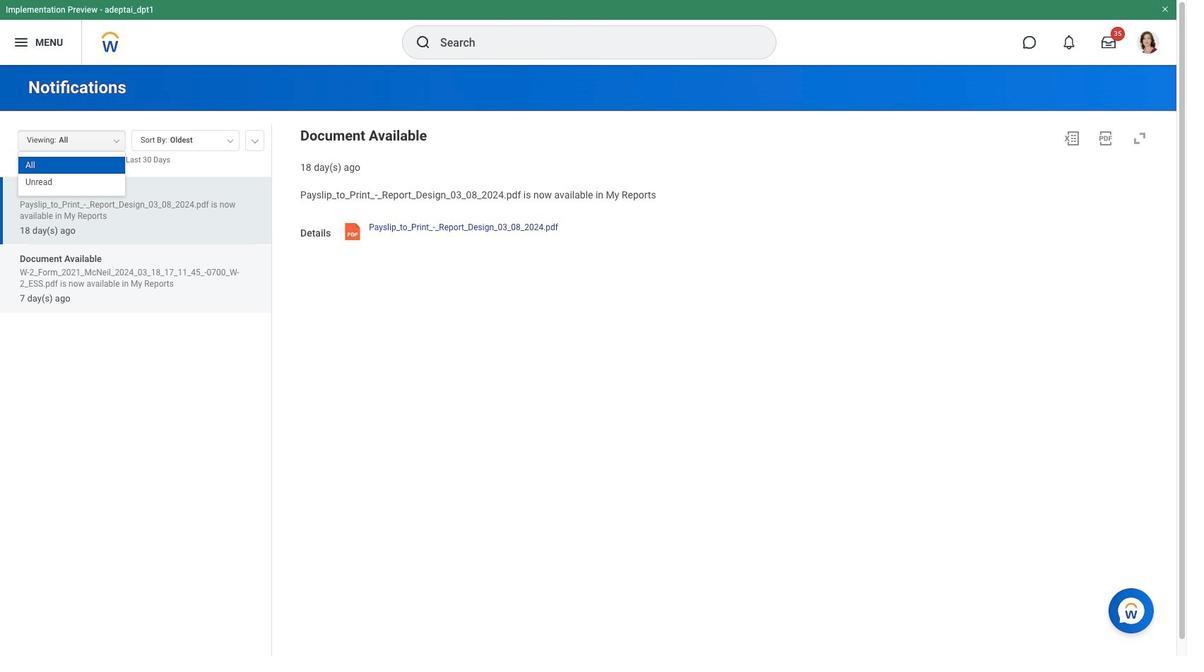 Task type: describe. For each thing, give the bounding box(es) containing it.
inbox items list box
[[0, 177, 271, 657]]

close environment banner image
[[1161, 5, 1170, 13]]

justify image
[[13, 34, 30, 51]]

profile logan mcneil image
[[1137, 31, 1160, 57]]

view printable version (pdf) image
[[1098, 130, 1115, 147]]

Search Workday  search field
[[440, 27, 747, 58]]

more image
[[251, 136, 259, 143]]

notifications large image
[[1062, 35, 1077, 49]]



Task type: locate. For each thing, give the bounding box(es) containing it.
main content
[[0, 65, 1177, 657]]

search image
[[415, 34, 432, 51]]

fullscreen image
[[1132, 130, 1149, 147]]

tab panel
[[0, 124, 271, 657]]

viewing list box
[[18, 157, 125, 191]]

banner
[[0, 0, 1177, 65]]

region
[[300, 124, 1154, 174]]

inbox large image
[[1102, 35, 1116, 49]]

export to excel image
[[1064, 130, 1081, 147]]



Task type: vqa. For each thing, say whether or not it's contained in the screenshot.
'x circle' icon
no



